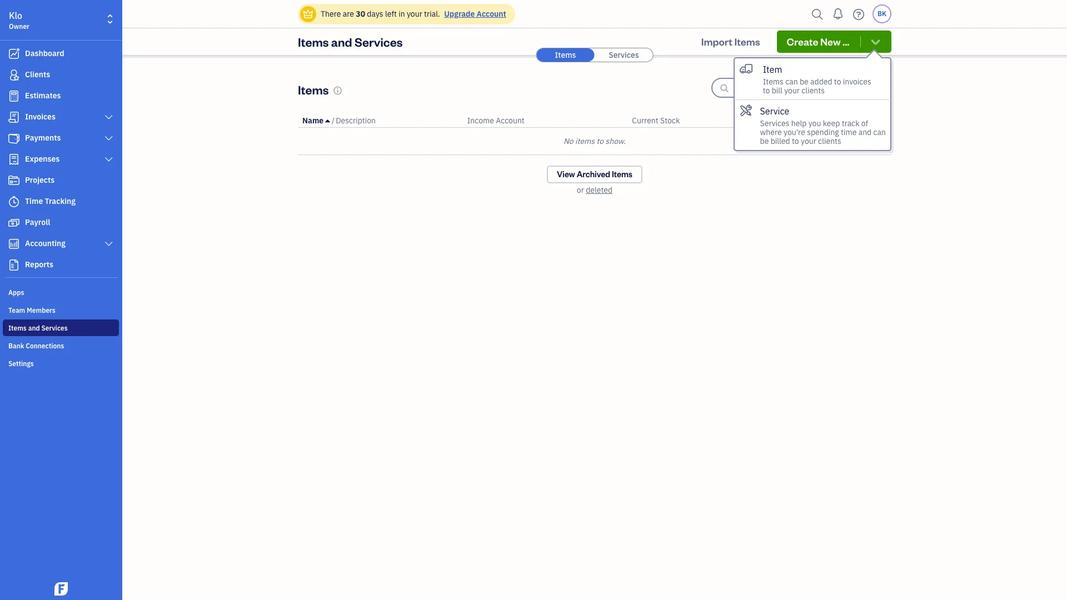 Task type: vqa. For each thing, say whether or not it's contained in the screenshot.
the right /
yes



Task type: locate. For each thing, give the bounding box(es) containing it.
clients
[[25, 70, 50, 80]]

view
[[557, 169, 576, 180]]

no
[[564, 136, 574, 146]]

you
[[809, 118, 822, 128]]

0 vertical spatial items and services
[[298, 34, 403, 49]]

/
[[332, 116, 335, 126], [864, 116, 867, 126]]

items and services up bank connections
[[8, 324, 68, 333]]

0 vertical spatial your
[[407, 9, 423, 19]]

1 vertical spatial chevron large down image
[[104, 155, 114, 164]]

connections
[[26, 342, 64, 350]]

1 horizontal spatial be
[[800, 77, 809, 87]]

payroll link
[[3, 213, 119, 233]]

apps link
[[3, 284, 119, 301]]

1 chevron large down image from the top
[[104, 113, 114, 122]]

account
[[477, 9, 507, 19], [496, 116, 525, 126]]

estimate image
[[7, 91, 21, 102]]

chevron large down image
[[104, 113, 114, 122], [104, 155, 114, 164], [104, 240, 114, 249]]

income account link
[[468, 116, 525, 126]]

service
[[761, 106, 790, 117]]

Search text field
[[735, 79, 891, 97]]

0 vertical spatial can
[[786, 77, 798, 87]]

caretup image
[[326, 116, 330, 125]]

services inside main element
[[41, 324, 68, 333]]

can inside item items can be added to invoices to bill your clients
[[786, 77, 798, 87]]

items and services down are
[[298, 34, 403, 49]]

services link
[[595, 48, 653, 62]]

2 / from the left
[[864, 116, 867, 126]]

to right items
[[597, 136, 604, 146]]

upgrade account link
[[442, 9, 507, 19]]

1 / from the left
[[332, 116, 335, 126]]

create
[[787, 35, 819, 48]]

items inside main element
[[8, 324, 27, 333]]

reports link
[[3, 255, 119, 275]]

be left 'billed'
[[761, 136, 769, 146]]

can
[[786, 77, 798, 87], [874, 127, 887, 137]]

time tracking link
[[3, 192, 119, 212]]

deleted link
[[586, 185, 613, 195]]

go to help image
[[850, 6, 868, 23]]

current stock
[[633, 116, 680, 126]]

chevron large down image down chevron large down icon in the left of the page
[[104, 155, 114, 164]]

bill
[[772, 86, 783, 96]]

your inside item items can be added to invoices to bill your clients
[[785, 86, 800, 96]]

items inside button
[[735, 35, 761, 48]]

1 vertical spatial your
[[785, 86, 800, 96]]

1 horizontal spatial can
[[874, 127, 887, 137]]

2 vertical spatial your
[[801, 136, 817, 146]]

info image
[[333, 86, 342, 95]]

1 vertical spatial be
[[761, 136, 769, 146]]

0 horizontal spatial items and services
[[8, 324, 68, 333]]

there
[[321, 9, 341, 19]]

chevron large down image up chevron large down icon in the left of the page
[[104, 113, 114, 122]]

your right in
[[407, 9, 423, 19]]

items inside item items can be added to invoices to bill your clients
[[763, 77, 784, 87]]

or
[[577, 185, 584, 195]]

search image
[[809, 6, 827, 23]]

left
[[385, 9, 397, 19]]

stock
[[661, 116, 680, 126]]

project image
[[7, 175, 21, 186]]

chevron large down image inside invoices link
[[104, 113, 114, 122]]

0 vertical spatial chevron large down image
[[104, 113, 114, 122]]

and down rate / taxes
[[859, 127, 872, 137]]

1 horizontal spatial and
[[331, 34, 352, 49]]

current stock link
[[633, 116, 680, 126]]

be inside item items can be added to invoices to bill your clients
[[800, 77, 809, 87]]

1 horizontal spatial your
[[785, 86, 800, 96]]

and
[[331, 34, 352, 49], [859, 127, 872, 137], [28, 324, 40, 333]]

time tracking
[[25, 196, 76, 206]]

chevron large down image
[[104, 134, 114, 143]]

dashboard link
[[3, 44, 119, 64]]

1 vertical spatial items and services
[[8, 324, 68, 333]]

…
[[843, 35, 850, 48]]

items and services
[[298, 34, 403, 49], [8, 324, 68, 333]]

import items button
[[692, 31, 771, 53]]

3 chevron large down image from the top
[[104, 240, 114, 249]]

0 horizontal spatial and
[[28, 324, 40, 333]]

time
[[25, 196, 43, 206]]

create new …
[[787, 35, 850, 48]]

/ right 'caretup' image
[[332, 116, 335, 126]]

payroll
[[25, 217, 50, 227]]

payments link
[[3, 128, 119, 148]]

be left added
[[800, 77, 809, 87]]

2 vertical spatial and
[[28, 324, 40, 333]]

crown image
[[303, 8, 314, 20]]

item
[[763, 64, 783, 75]]

added
[[811, 77, 833, 87]]

notifications image
[[830, 3, 848, 25]]

0 vertical spatial clients
[[802, 86, 825, 96]]

chevron large down image down payroll link
[[104, 240, 114, 249]]

help
[[792, 118, 807, 128]]

name
[[303, 116, 324, 126]]

settings
[[8, 360, 34, 368]]

clients up you
[[802, 86, 825, 96]]

1 vertical spatial and
[[859, 127, 872, 137]]

and down are
[[331, 34, 352, 49]]

0 horizontal spatial /
[[332, 116, 335, 126]]

to right 'billed'
[[793, 136, 800, 146]]

services inside service services help you keep track of where you're spending time and can be billed to your clients
[[761, 118, 790, 128]]

your right 'bill'
[[785, 86, 800, 96]]

1 horizontal spatial /
[[864, 116, 867, 126]]

items
[[298, 34, 329, 49], [735, 35, 761, 48], [555, 50, 576, 60], [763, 77, 784, 87], [298, 81, 329, 97], [612, 169, 633, 180], [8, 324, 27, 333]]

items inside view archived items or deleted
[[612, 169, 633, 180]]

invoices link
[[3, 107, 119, 127]]

/ right rate
[[864, 116, 867, 126]]

deleted
[[586, 185, 613, 195]]

can down taxes
[[874, 127, 887, 137]]

bank
[[8, 342, 24, 350]]

account right upgrade
[[477, 9, 507, 19]]

new
[[821, 35, 841, 48]]

can right 'bill'
[[786, 77, 798, 87]]

projects link
[[3, 171, 119, 191]]

account right income
[[496, 116, 525, 126]]

be
[[800, 77, 809, 87], [761, 136, 769, 146]]

item items can be added to invoices to bill your clients
[[763, 64, 872, 96]]

time
[[841, 127, 857, 137]]

clients inside service services help you keep track of where you're spending time and can be billed to your clients
[[819, 136, 842, 146]]

your down you
[[801, 136, 817, 146]]

be inside service services help you keep track of where you're spending time and can be billed to your clients
[[761, 136, 769, 146]]

2 horizontal spatial your
[[801, 136, 817, 146]]

accounting
[[25, 239, 66, 249]]

no items to show.
[[564, 136, 626, 146]]

0 horizontal spatial can
[[786, 77, 798, 87]]

chevrondown image
[[870, 36, 883, 47]]

0 horizontal spatial be
[[761, 136, 769, 146]]

2 vertical spatial chevron large down image
[[104, 240, 114, 249]]

members
[[27, 306, 56, 315]]

payment image
[[7, 133, 21, 144]]

1 vertical spatial clients
[[819, 136, 842, 146]]

create new … button
[[777, 31, 892, 53]]

0 vertical spatial be
[[800, 77, 809, 87]]

clients down keep
[[819, 136, 842, 146]]

to
[[835, 77, 842, 87], [763, 86, 771, 96], [597, 136, 604, 146], [793, 136, 800, 146]]

your
[[407, 9, 423, 19], [785, 86, 800, 96], [801, 136, 817, 146]]

dashboard
[[25, 48, 64, 58]]

1 vertical spatial can
[[874, 127, 887, 137]]

chevron large down image inside "expenses" link
[[104, 155, 114, 164]]

expense image
[[7, 154, 21, 165]]

team members
[[8, 306, 56, 315]]

0 vertical spatial account
[[477, 9, 507, 19]]

and down "team members"
[[28, 324, 40, 333]]

services
[[355, 34, 403, 49], [609, 50, 639, 60], [761, 118, 790, 128], [41, 324, 68, 333]]

0 horizontal spatial your
[[407, 9, 423, 19]]

estimates link
[[3, 86, 119, 106]]

import
[[702, 35, 733, 48]]

your inside service services help you keep track of where you're spending time and can be billed to your clients
[[801, 136, 817, 146]]

name link
[[303, 116, 332, 126]]

2 horizontal spatial and
[[859, 127, 872, 137]]

2 chevron large down image from the top
[[104, 155, 114, 164]]

clients
[[802, 86, 825, 96], [819, 136, 842, 146]]



Task type: describe. For each thing, give the bounding box(es) containing it.
main element
[[0, 0, 150, 601]]

to left 'bill'
[[763, 86, 771, 96]]

timer image
[[7, 196, 21, 207]]

projects
[[25, 175, 55, 185]]

items and services link
[[3, 320, 119, 336]]

track
[[842, 118, 860, 128]]

income account
[[468, 116, 525, 126]]

bank connections
[[8, 342, 64, 350]]

klo owner
[[9, 10, 29, 31]]

can inside service services help you keep track of where you're spending time and can be billed to your clients
[[874, 127, 887, 137]]

view archived items link
[[547, 166, 643, 184]]

items and services inside items and services link
[[8, 324, 68, 333]]

bk
[[878, 9, 887, 18]]

trial.
[[424, 9, 440, 19]]

owner
[[9, 22, 29, 31]]

rate
[[846, 116, 862, 126]]

accounting link
[[3, 234, 119, 254]]

description
[[336, 116, 376, 126]]

to inside service services help you keep track of where you're spending time and can be billed to your clients
[[793, 136, 800, 146]]

1 vertical spatial account
[[496, 116, 525, 126]]

team members link
[[3, 302, 119, 319]]

there are 30 days left in your trial. upgrade account
[[321, 9, 507, 19]]

current
[[633, 116, 659, 126]]

taxes
[[868, 116, 888, 126]]

import items
[[702, 35, 761, 48]]

create new … button
[[777, 31, 892, 53]]

money image
[[7, 217, 21, 229]]

are
[[343, 9, 354, 19]]

invoices
[[844, 77, 872, 87]]

bk button
[[873, 4, 892, 23]]

upgrade
[[444, 9, 475, 19]]

keep
[[824, 118, 841, 128]]

and inside service services help you keep track of where you're spending time and can be billed to your clients
[[859, 127, 872, 137]]

invoices
[[25, 112, 56, 122]]

archived
[[577, 169, 611, 180]]

rate link
[[846, 116, 864, 126]]

apps
[[8, 289, 24, 297]]

30
[[356, 9, 365, 19]]

expenses
[[25, 154, 60, 164]]

clients inside item items can be added to invoices to bill your clients
[[802, 86, 825, 96]]

0 vertical spatial and
[[331, 34, 352, 49]]

of
[[862, 118, 869, 128]]

report image
[[7, 260, 21, 271]]

income
[[468, 116, 494, 126]]

where
[[761, 127, 782, 137]]

freshbooks image
[[52, 583, 70, 596]]

chevron large down image for accounting
[[104, 240, 114, 249]]

in
[[399, 9, 405, 19]]

and inside main element
[[28, 324, 40, 333]]

chevron large down image for invoices
[[104, 113, 114, 122]]

service services help you keep track of where you're spending time and can be billed to your clients
[[761, 106, 887, 146]]

klo
[[9, 10, 22, 21]]

chevron large down image for expenses
[[104, 155, 114, 164]]

clients link
[[3, 65, 119, 85]]

to right added
[[835, 77, 842, 87]]

reports
[[25, 260, 53, 270]]

bank connections link
[[3, 338, 119, 354]]

tracking
[[45, 196, 76, 206]]

billed
[[771, 136, 791, 146]]

client image
[[7, 70, 21, 81]]

you're
[[784, 127, 806, 137]]

1 horizontal spatial items and services
[[298, 34, 403, 49]]

estimates
[[25, 91, 61, 101]]

expenses link
[[3, 150, 119, 170]]

description link
[[336, 116, 376, 126]]

view archived items or deleted
[[557, 169, 633, 195]]

team
[[8, 306, 25, 315]]

show.
[[606, 136, 626, 146]]

chart image
[[7, 239, 21, 250]]

rate / taxes
[[846, 116, 888, 126]]

days
[[367, 9, 384, 19]]

payments
[[25, 133, 61, 143]]

invoice image
[[7, 112, 21, 123]]

items link
[[537, 48, 595, 62]]

spending
[[808, 127, 840, 137]]

items
[[576, 136, 595, 146]]

settings link
[[3, 355, 119, 372]]

dashboard image
[[7, 48, 21, 60]]



